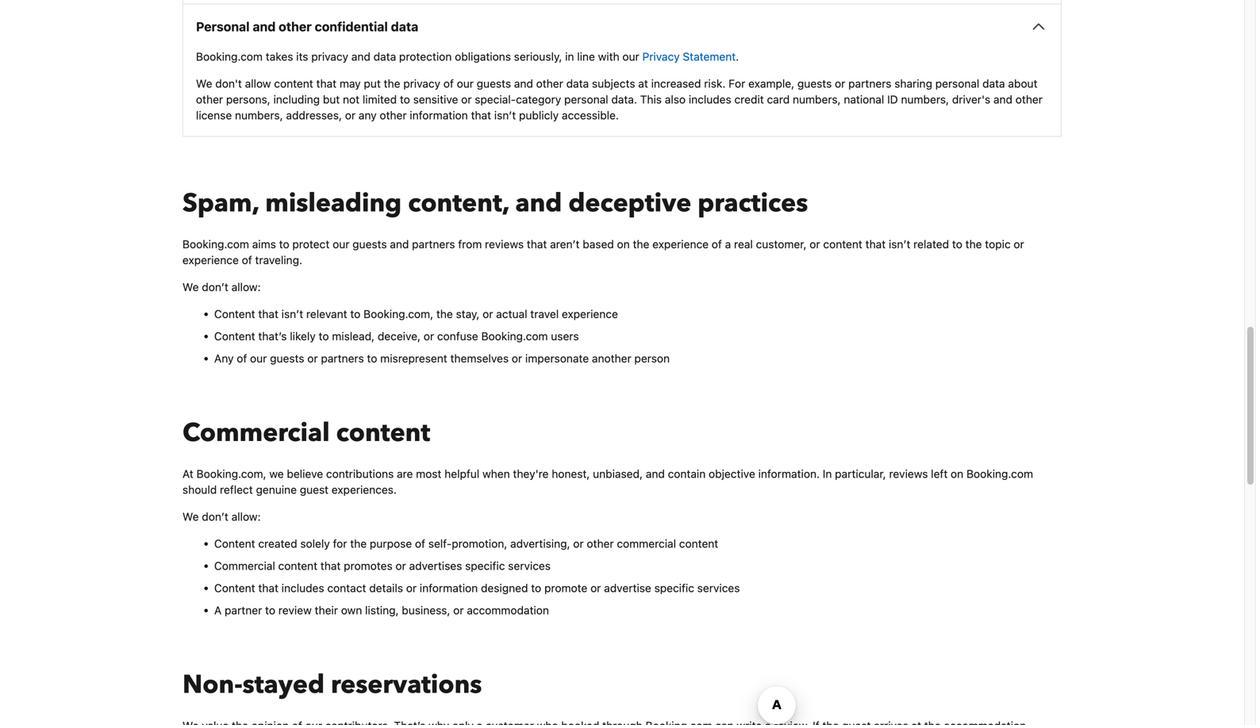 Task type: vqa. For each thing, say whether or not it's contained in the screenshot.
7 option
no



Task type: describe. For each thing, give the bounding box(es) containing it.
based
[[583, 238, 614, 251]]

risk.
[[704, 77, 726, 90]]

category
[[516, 93, 561, 106]]

partner
[[225, 604, 262, 617]]

booking.com inside the booking.com aims to protect our guests and partners from reviews that aren't based on the experience of a real customer, or content that isn't related to the topic or experience of traveling.
[[183, 238, 249, 251]]

and up aren't
[[516, 186, 562, 221]]

our down the "that's"
[[250, 352, 267, 365]]

content that's likely to mislead, deceive, or confuse booking.com users
[[214, 330, 579, 343]]

their
[[315, 604, 338, 617]]

or right stay,
[[483, 307, 493, 321]]

limited
[[363, 93, 397, 106]]

that left aren't
[[527, 238, 547, 251]]

to left "review"
[[265, 604, 275, 617]]

other inside "dropdown button"
[[279, 19, 312, 34]]

or up national
[[835, 77, 846, 90]]

the right for
[[350, 537, 367, 550]]

this
[[640, 93, 662, 106]]

0 vertical spatial specific
[[465, 559, 505, 573]]

accessible.
[[562, 109, 619, 122]]

we inside we don't allow content that may put the privacy of our guests and other data subjects at increased risk. for example, guests or partners sharing personal data about other persons, including but not limited to sensitive or special-category personal data. this also includes credit card numbers, national id numbers, driver's and other license numbers, addresses, or any other information that isn't publicly accessible.
[[196, 77, 212, 90]]

booking.com takes its privacy and data protection obligations seriously, in line with our privacy statement .
[[196, 50, 739, 63]]

person
[[635, 352, 670, 365]]

content down the solely
[[278, 559, 318, 573]]

example,
[[749, 77, 795, 90]]

advertises
[[409, 559, 462, 573]]

for
[[333, 537, 347, 550]]

with
[[598, 50, 620, 63]]

they're
[[513, 467, 549, 480]]

non-stayed reservations
[[183, 668, 482, 702]]

card
[[767, 93, 790, 106]]

listing,
[[365, 604, 399, 617]]

publicly
[[519, 109, 559, 122]]

put
[[364, 77, 381, 90]]

designed
[[481, 582, 528, 595]]

about
[[1008, 77, 1038, 90]]

another
[[592, 352, 632, 365]]

review
[[278, 604, 312, 617]]

1 horizontal spatial personal
[[936, 77, 980, 90]]

content that includes contact details or information designed to promote or advertise specific services
[[214, 582, 740, 595]]

details
[[369, 582, 403, 595]]

commercial for commercial content that promotes or advertises specific services
[[214, 559, 275, 573]]

1 vertical spatial information
[[420, 582, 478, 595]]

booking.com inside at booking.com, we believe contributions are most helpful when they're honest, unbiased, and contain objective information. in particular, reviews left on booking.com should reflect genuine guest experiences.
[[967, 467, 1033, 480]]

content inside the booking.com aims to protect our guests and partners from reviews that aren't based on the experience of a real customer, or content that isn't related to the topic or experience of traveling.
[[823, 238, 863, 251]]

customer,
[[756, 238, 807, 251]]

unbiased,
[[593, 467, 643, 480]]

content for content that's likely to mislead, deceive, or confuse booking.com users
[[214, 330, 255, 343]]

in
[[823, 467, 832, 480]]

including
[[273, 93, 320, 106]]

honest,
[[552, 467, 590, 480]]

1 horizontal spatial services
[[697, 582, 740, 595]]

obligations
[[455, 50, 511, 63]]

subjects
[[592, 77, 635, 90]]

to down mislead,
[[367, 352, 377, 365]]

information.
[[759, 467, 820, 480]]

partners inside the booking.com aims to protect our guests and partners from reviews that aren't based on the experience of a real customer, or content that isn't related to the topic or experience of traveling.
[[412, 238, 455, 251]]

promotion,
[[452, 537, 507, 550]]

commercial content
[[183, 416, 430, 450]]

takes
[[266, 50, 293, 63]]

content created solely for the purpose of self-promotion, advertising, or other commercial content
[[214, 537, 719, 550]]

isn't inside we don't allow content that may put the privacy of our guests and other data subjects at increased risk. for example, guests or partners sharing personal data about other persons, including but not limited to sensitive or special-category personal data. this also includes credit card numbers, national id numbers, driver's and other license numbers, addresses, or any other information that isn't publicly accessible.
[[494, 109, 516, 122]]

0 horizontal spatial privacy
[[311, 50, 348, 63]]

travel
[[530, 307, 559, 321]]

other up license
[[196, 93, 223, 106]]

content for content that includes contact details or information designed to promote or advertise specific services
[[214, 582, 255, 595]]

to left promote
[[531, 582, 542, 595]]

and down about
[[994, 93, 1013, 106]]

protection
[[399, 50, 452, 63]]

when
[[483, 467, 510, 480]]

we for commercial content
[[183, 510, 199, 523]]

on inside the booking.com aims to protect our guests and partners from reviews that aren't based on the experience of a real customer, or content that isn't related to the topic or experience of traveling.
[[617, 238, 630, 251]]

information inside we don't allow content that may put the privacy of our guests and other data subjects at increased risk. for example, guests or partners sharing personal data about other persons, including but not limited to sensitive or special-category personal data. this also includes credit card numbers, national id numbers, driver's and other license numbers, addresses, or any other information that isn't publicly accessible.
[[410, 109, 468, 122]]

real
[[734, 238, 753, 251]]

persons,
[[226, 93, 270, 106]]

2 horizontal spatial experience
[[653, 238, 709, 251]]

0 horizontal spatial includes
[[282, 582, 324, 595]]

personal and other confidential data element
[[196, 36, 1048, 123]]

privacy statement link
[[643, 50, 736, 63]]

seriously,
[[514, 50, 562, 63]]

non-
[[183, 668, 243, 702]]

at
[[638, 77, 648, 90]]

content that isn't relevant to booking.com, the stay, or actual travel experience
[[214, 307, 618, 321]]

content inside we don't allow content that may put the privacy of our guests and other data subjects at increased risk. for example, guests or partners sharing personal data about other persons, including but not limited to sensitive or special-category personal data. this also includes credit card numbers, national id numbers, driver's and other license numbers, addresses, or any other information that isn't publicly accessible.
[[274, 77, 313, 90]]

content,
[[408, 186, 509, 221]]

to right 'likely'
[[319, 330, 329, 343]]

users
[[551, 330, 579, 343]]

misrepresent
[[380, 352, 447, 365]]

that up the "that's"
[[258, 307, 279, 321]]

contact
[[327, 582, 366, 595]]

1 horizontal spatial numbers,
[[793, 93, 841, 106]]

content up are
[[336, 416, 430, 450]]

1 horizontal spatial experience
[[562, 307, 618, 321]]

a
[[214, 604, 222, 617]]

id
[[887, 93, 898, 106]]

reviews inside the booking.com aims to protect our guests and partners from reviews that aren't based on the experience of a real customer, or content that isn't related to the topic or experience of traveling.
[[485, 238, 524, 251]]

personal
[[196, 19, 250, 34]]

or right advertising,
[[573, 537, 584, 550]]

content for content created solely for the purpose of self-promotion, advertising, or other commercial content
[[214, 537, 255, 550]]

booking.com inside personal and other confidential data element
[[196, 50, 263, 63]]

the left stay,
[[436, 307, 453, 321]]

on inside at booking.com, we believe contributions are most helpful when they're honest, unbiased, and contain objective information. in particular, reviews left on booking.com should reflect genuine guest experiences.
[[951, 467, 964, 480]]

increased
[[651, 77, 701, 90]]

don't
[[215, 77, 242, 90]]

special-
[[475, 93, 516, 106]]

to up traveling.
[[279, 238, 289, 251]]

likely
[[290, 330, 316, 343]]

our inside the booking.com aims to protect our guests and partners from reviews that aren't based on the experience of a real customer, or content that isn't related to the topic or experience of traveling.
[[333, 238, 350, 251]]

topic
[[985, 238, 1011, 251]]

sharing
[[895, 77, 933, 90]]

promote
[[545, 582, 588, 595]]

privacy inside we don't allow content that may put the privacy of our guests and other data subjects at increased risk. for example, guests or partners sharing personal data about other persons, including but not limited to sensitive or special-category personal data. this also includes credit card numbers, national id numbers, driver's and other license numbers, addresses, or any other information that isn't publicly accessible.
[[403, 77, 441, 90]]

of inside we don't allow content that may put the privacy of our guests and other data subjects at increased risk. for example, guests or partners sharing personal data about other persons, including but not limited to sensitive or special-category personal data. this also includes credit card numbers, national id numbers, driver's and other license numbers, addresses, or any other information that isn't publicly accessible.
[[444, 77, 454, 90]]

advertising,
[[510, 537, 570, 550]]

guests up special-
[[477, 77, 511, 90]]

deceive,
[[378, 330, 421, 343]]

or right themselves
[[512, 352, 522, 365]]

we
[[269, 467, 284, 480]]

traveling.
[[255, 254, 302, 267]]

a
[[725, 238, 731, 251]]

a partner to review their own listing, business, or accommodation
[[214, 604, 549, 617]]

advertise
[[604, 582, 652, 595]]

other down about
[[1016, 93, 1043, 106]]

we don't allow content that may put the privacy of our guests and other data subjects at increased risk. for example, guests or partners sharing personal data about other persons, including but not limited to sensitive or special-category personal data. this also includes credit card numbers, national id numbers, driver's and other license numbers, addresses, or any other information that isn't publicly accessible.
[[196, 77, 1043, 122]]

confuse
[[437, 330, 478, 343]]

addresses,
[[286, 109, 342, 122]]

other up "category"
[[536, 77, 563, 90]]

believe
[[287, 467, 323, 480]]

guests right example,
[[798, 77, 832, 90]]

should
[[183, 483, 217, 496]]

allow: for commercial
[[231, 510, 261, 523]]

self-
[[428, 537, 452, 550]]

or right topic
[[1014, 238, 1025, 251]]

helpful
[[445, 467, 480, 480]]

or down not
[[345, 109, 356, 122]]

deceptive
[[569, 186, 692, 221]]

booking.com, inside at booking.com, we believe contributions are most helpful when they're honest, unbiased, and contain objective information. in particular, reviews left on booking.com should reflect genuine guest experiences.
[[197, 467, 266, 480]]



Task type: locate. For each thing, give the bounding box(es) containing it.
0 horizontal spatial specific
[[465, 559, 505, 573]]

purpose
[[370, 537, 412, 550]]

1 horizontal spatial partners
[[412, 238, 455, 251]]

0 horizontal spatial isn't
[[282, 307, 303, 321]]

personal up driver's
[[936, 77, 980, 90]]

we
[[196, 77, 212, 90], [183, 281, 199, 294], [183, 510, 199, 523]]

1 vertical spatial commercial
[[214, 559, 275, 573]]

themselves
[[450, 352, 509, 365]]

don't
[[202, 281, 228, 294], [202, 510, 228, 523]]

don't down 'should'
[[202, 510, 228, 523]]

0 horizontal spatial experience
[[183, 254, 239, 267]]

0 horizontal spatial on
[[617, 238, 630, 251]]

and up 'may'
[[351, 50, 371, 63]]

includes inside we don't allow content that may put the privacy of our guests and other data subjects at increased risk. for example, guests or partners sharing personal data about other persons, including but not limited to sensitive or special-category personal data. this also includes credit card numbers, national id numbers, driver's and other license numbers, addresses, or any other information that isn't publicly accessible.
[[689, 93, 732, 106]]

privacy
[[311, 50, 348, 63], [403, 77, 441, 90]]

booking.com,
[[364, 307, 433, 321], [197, 467, 266, 480]]

0 vertical spatial we don't allow:
[[183, 281, 261, 294]]

1 vertical spatial services
[[697, 582, 740, 595]]

reviews right the 'from'
[[485, 238, 524, 251]]

0 vertical spatial booking.com,
[[364, 307, 433, 321]]

2 vertical spatial we
[[183, 510, 199, 523]]

experiences.
[[332, 483, 397, 496]]

0 horizontal spatial partners
[[321, 352, 364, 365]]

1 don't from the top
[[202, 281, 228, 294]]

booking.com down actual
[[481, 330, 548, 343]]

objective
[[709, 467, 756, 480]]

information down sensitive
[[410, 109, 468, 122]]

booking.com, up deceive,
[[364, 307, 433, 321]]

1 content from the top
[[214, 307, 255, 321]]

1 horizontal spatial booking.com,
[[364, 307, 433, 321]]

0 horizontal spatial booking.com,
[[197, 467, 266, 480]]

business,
[[402, 604, 450, 617]]

0 vertical spatial information
[[410, 109, 468, 122]]

2 vertical spatial experience
[[562, 307, 618, 321]]

numbers, down 'persons,'
[[235, 109, 283, 122]]

0 vertical spatial on
[[617, 238, 630, 251]]

relevant
[[306, 307, 347, 321]]

commercial down created
[[214, 559, 275, 573]]

personal and other confidential data
[[196, 19, 418, 34]]

1 vertical spatial experience
[[183, 254, 239, 267]]

genuine
[[256, 483, 297, 496]]

4 content from the top
[[214, 582, 255, 595]]

actual
[[496, 307, 527, 321]]

stayed
[[243, 668, 325, 702]]

2 horizontal spatial numbers,
[[901, 93, 949, 106]]

numbers, down sharing
[[901, 93, 949, 106]]

privacy up sensitive
[[403, 77, 441, 90]]

that down for
[[321, 559, 341, 573]]

0 vertical spatial privacy
[[311, 50, 348, 63]]

and left the 'from'
[[390, 238, 409, 251]]

our inside we don't allow content that may put the privacy of our guests and other data subjects at increased risk. for example, guests or partners sharing personal data about other persons, including but not limited to sensitive or special-category personal data. this also includes credit card numbers, national id numbers, driver's and other license numbers, addresses, or any other information that isn't publicly accessible.
[[457, 77, 474, 90]]

data up driver's
[[983, 77, 1005, 90]]

information
[[410, 109, 468, 122], [420, 582, 478, 595]]

partners up national
[[849, 77, 892, 90]]

content right customer,
[[823, 238, 863, 251]]

2 vertical spatial partners
[[321, 352, 364, 365]]

guests down misleading
[[353, 238, 387, 251]]

2 horizontal spatial isn't
[[889, 238, 911, 251]]

or down content that includes contact details or information designed to promote or advertise specific services at the bottom
[[453, 604, 464, 617]]

practices
[[698, 186, 808, 221]]

0 vertical spatial services
[[508, 559, 551, 573]]

1 vertical spatial reviews
[[889, 467, 928, 480]]

1 allow: from the top
[[231, 281, 261, 294]]

0 vertical spatial allow:
[[231, 281, 261, 294]]

our right protect
[[333, 238, 350, 251]]

0 vertical spatial experience
[[653, 238, 709, 251]]

1 horizontal spatial on
[[951, 467, 964, 480]]

or
[[835, 77, 846, 90], [461, 93, 472, 106], [345, 109, 356, 122], [810, 238, 820, 251], [1014, 238, 1025, 251], [483, 307, 493, 321], [424, 330, 434, 343], [307, 352, 318, 365], [512, 352, 522, 365], [573, 537, 584, 550], [396, 559, 406, 573], [406, 582, 417, 595], [591, 582, 601, 595], [453, 604, 464, 617]]

1 vertical spatial partners
[[412, 238, 455, 251]]

accommodation
[[467, 604, 549, 617]]

and up "category"
[[514, 77, 533, 90]]

our down booking.com takes its privacy and data protection obligations seriously, in line with our privacy statement .
[[457, 77, 474, 90]]

privacy right its
[[311, 50, 348, 63]]

any of our guests or partners to misrepresent themselves or impersonate another person
[[214, 352, 670, 365]]

isn't up 'likely'
[[282, 307, 303, 321]]

of right any
[[237, 352, 247, 365]]

that up partner
[[258, 582, 279, 595]]

not
[[343, 93, 360, 106]]

at
[[183, 467, 194, 480]]

to up mislead,
[[350, 307, 361, 321]]

partners inside we don't allow content that may put the privacy of our guests and other data subjects at increased risk. for example, guests or partners sharing personal data about other persons, including but not limited to sensitive or special-category personal data. this also includes credit card numbers, national id numbers, driver's and other license numbers, addresses, or any other information that isn't publicly accessible.
[[849, 77, 892, 90]]

that left related
[[866, 238, 886, 251]]

we for spam, misleading content, and deceptive practices
[[183, 281, 199, 294]]

and inside "dropdown button"
[[253, 19, 276, 34]]

2 vertical spatial isn't
[[282, 307, 303, 321]]

includes down the risk.
[[689, 93, 732, 106]]

0 vertical spatial partners
[[849, 77, 892, 90]]

experience
[[653, 238, 709, 251], [183, 254, 239, 267], [562, 307, 618, 321]]

most
[[416, 467, 442, 480]]

promotes
[[344, 559, 393, 573]]

commercial
[[617, 537, 676, 550]]

commercial
[[183, 416, 330, 450], [214, 559, 275, 573]]

1 vertical spatial isn't
[[889, 238, 911, 251]]

aren't
[[550, 238, 580, 251]]

other left the commercial
[[587, 537, 614, 550]]

the right put
[[384, 77, 400, 90]]

content for content that isn't relevant to booking.com, the stay, or actual travel experience
[[214, 307, 255, 321]]

data inside "dropdown button"
[[391, 19, 418, 34]]

content up including
[[274, 77, 313, 90]]

or right promote
[[591, 582, 601, 595]]

the inside we don't allow content that may put the privacy of our guests and other data subjects at increased risk. for example, guests or partners sharing personal data about other persons, including but not limited to sensitive or special-category personal data. this also includes credit card numbers, national id numbers, driver's and other license numbers, addresses, or any other information that isn't publicly accessible.
[[384, 77, 400, 90]]

allow: down 'reflect' on the bottom left of page
[[231, 510, 261, 523]]

in
[[565, 50, 574, 63]]

we don't allow: down aims
[[183, 281, 261, 294]]

0 vertical spatial don't
[[202, 281, 228, 294]]

the down deceptive
[[633, 238, 650, 251]]

at booking.com, we believe contributions are most helpful when they're honest, unbiased, and contain objective information. in particular, reviews left on booking.com should reflect genuine guest experiences.
[[183, 467, 1033, 496]]

that down special-
[[471, 109, 491, 122]]

are
[[397, 467, 413, 480]]

that up but
[[316, 77, 337, 90]]

0 vertical spatial personal
[[936, 77, 980, 90]]

of left traveling.
[[242, 254, 252, 267]]

2 content from the top
[[214, 330, 255, 343]]

specific
[[465, 559, 505, 573], [655, 582, 694, 595]]

0 horizontal spatial services
[[508, 559, 551, 573]]

misleading
[[265, 186, 402, 221]]

experience up users
[[562, 307, 618, 321]]

isn't inside the booking.com aims to protect our guests and partners from reviews that aren't based on the experience of a real customer, or content that isn't related to the topic or experience of traveling.
[[889, 238, 911, 251]]

1 horizontal spatial isn't
[[494, 109, 516, 122]]

allow: down traveling.
[[231, 281, 261, 294]]

of left 'a'
[[712, 238, 722, 251]]

of up sensitive
[[444, 77, 454, 90]]

driver's
[[952, 93, 991, 106]]

numbers,
[[793, 93, 841, 106], [901, 93, 949, 106], [235, 109, 283, 122]]

3 content from the top
[[214, 537, 255, 550]]

partners left the 'from'
[[412, 238, 455, 251]]

own
[[341, 604, 362, 617]]

and inside at booking.com, we believe contributions are most helpful when they're honest, unbiased, and contain objective information. in particular, reviews left on booking.com should reflect genuine guest experiences.
[[646, 467, 665, 480]]

other up its
[[279, 19, 312, 34]]

or right details
[[406, 582, 417, 595]]

stay,
[[456, 307, 480, 321]]

1 vertical spatial we don't allow:
[[183, 510, 261, 523]]

content right the commercial
[[679, 537, 719, 550]]

0 vertical spatial we
[[196, 77, 212, 90]]

data down in
[[566, 77, 589, 90]]

1 horizontal spatial reviews
[[889, 467, 928, 480]]

and inside the booking.com aims to protect our guests and partners from reviews that aren't based on the experience of a real customer, or content that isn't related to the topic or experience of traveling.
[[390, 238, 409, 251]]

impersonate
[[525, 352, 589, 365]]

0 vertical spatial commercial
[[183, 416, 330, 450]]

any
[[359, 109, 377, 122]]

0 vertical spatial isn't
[[494, 109, 516, 122]]

commercial for commercial content
[[183, 416, 330, 450]]

2 horizontal spatial partners
[[849, 77, 892, 90]]

allow
[[245, 77, 271, 90]]

to right related
[[952, 238, 963, 251]]

1 vertical spatial booking.com,
[[197, 467, 266, 480]]

partners
[[849, 77, 892, 90], [412, 238, 455, 251], [321, 352, 364, 365]]

1 horizontal spatial privacy
[[403, 77, 441, 90]]

1 vertical spatial personal
[[564, 93, 608, 106]]

data up put
[[374, 50, 396, 63]]

0 horizontal spatial personal
[[564, 93, 608, 106]]

experience down spam,
[[183, 254, 239, 267]]

booking.com right left
[[967, 467, 1033, 480]]

we don't allow: for spam,
[[183, 281, 261, 294]]

0 vertical spatial includes
[[689, 93, 732, 106]]

reviews left left
[[889, 467, 928, 480]]

related
[[914, 238, 949, 251]]

other down "limited"
[[380, 109, 407, 122]]

solely
[[300, 537, 330, 550]]

reviews
[[485, 238, 524, 251], [889, 467, 928, 480]]

to inside we don't allow content that may put the privacy of our guests and other data subjects at increased risk. for example, guests or partners sharing personal data about other persons, including but not limited to sensitive or special-category personal data. this also includes credit card numbers, national id numbers, driver's and other license numbers, addresses, or any other information that isn't publicly accessible.
[[400, 93, 410, 106]]

0 vertical spatial reviews
[[485, 238, 524, 251]]

data up protection at top left
[[391, 19, 418, 34]]

0 horizontal spatial reviews
[[485, 238, 524, 251]]

on right left
[[951, 467, 964, 480]]

2 allow: from the top
[[231, 510, 261, 523]]

data.
[[611, 93, 637, 106]]

isn't left related
[[889, 238, 911, 251]]

our right with
[[623, 50, 640, 63]]

2 we don't allow: from the top
[[183, 510, 261, 523]]

content
[[274, 77, 313, 90], [823, 238, 863, 251], [336, 416, 430, 450], [679, 537, 719, 550], [278, 559, 318, 573]]

1 we don't allow: from the top
[[183, 281, 261, 294]]

mislead,
[[332, 330, 375, 343]]

for
[[729, 77, 746, 90]]

guests
[[477, 77, 511, 90], [798, 77, 832, 90], [353, 238, 387, 251], [270, 352, 304, 365]]

.
[[736, 50, 739, 63]]

that's
[[258, 330, 287, 343]]

we don't allow: for commercial
[[183, 510, 261, 523]]

personal up accessible.
[[564, 93, 608, 106]]

or left special-
[[461, 93, 472, 106]]

the
[[384, 77, 400, 90], [633, 238, 650, 251], [966, 238, 982, 251], [436, 307, 453, 321], [350, 537, 367, 550]]

may
[[340, 77, 361, 90]]

the left topic
[[966, 238, 982, 251]]

and up takes
[[253, 19, 276, 34]]

aims
[[252, 238, 276, 251]]

or right customer,
[[810, 238, 820, 251]]

numbers, right card
[[793, 93, 841, 106]]

on
[[617, 238, 630, 251], [951, 467, 964, 480]]

national
[[844, 93, 884, 106]]

1 vertical spatial on
[[951, 467, 964, 480]]

that
[[316, 77, 337, 90], [471, 109, 491, 122], [527, 238, 547, 251], [866, 238, 886, 251], [258, 307, 279, 321], [321, 559, 341, 573], [258, 582, 279, 595]]

privacy
[[643, 50, 680, 63]]

1 vertical spatial privacy
[[403, 77, 441, 90]]

or down 'likely'
[[307, 352, 318, 365]]

spam, misleading content, and deceptive practices
[[183, 186, 808, 221]]

on right "based"
[[617, 238, 630, 251]]

or down purpose
[[396, 559, 406, 573]]

1 horizontal spatial includes
[[689, 93, 732, 106]]

booking.com up don't
[[196, 50, 263, 63]]

reviews inside at booking.com, we believe contributions are most helpful when they're honest, unbiased, and contain objective information. in particular, reviews left on booking.com should reflect genuine guest experiences.
[[889, 467, 928, 480]]

1 vertical spatial specific
[[655, 582, 694, 595]]

allow: for spam,
[[231, 281, 261, 294]]

booking.com aims to protect our guests and partners from reviews that aren't based on the experience of a real customer, or content that isn't related to the topic or experience of traveling.
[[183, 238, 1025, 267]]

to right "limited"
[[400, 93, 410, 106]]

don't for spam,
[[202, 281, 228, 294]]

1 horizontal spatial specific
[[655, 582, 694, 595]]

1 vertical spatial we
[[183, 281, 199, 294]]

guests down the "that's"
[[270, 352, 304, 365]]

isn't down special-
[[494, 109, 516, 122]]

or down the content that isn't relevant to booking.com, the stay, or actual travel experience
[[424, 330, 434, 343]]

our
[[623, 50, 640, 63], [457, 77, 474, 90], [333, 238, 350, 251], [250, 352, 267, 365]]

guests inside the booking.com aims to protect our guests and partners from reviews that aren't based on the experience of a real customer, or content that isn't related to the topic or experience of traveling.
[[353, 238, 387, 251]]

1 vertical spatial allow:
[[231, 510, 261, 523]]

specific right advertise
[[655, 582, 694, 595]]

2 don't from the top
[[202, 510, 228, 523]]

reflect
[[220, 483, 253, 496]]

don't for commercial
[[202, 510, 228, 523]]

partners down mislead,
[[321, 352, 364, 365]]

includes up "review"
[[282, 582, 324, 595]]

any
[[214, 352, 234, 365]]

booking.com, up 'reflect' on the bottom left of page
[[197, 467, 266, 480]]

created
[[258, 537, 297, 550]]

of left the self-
[[415, 537, 425, 550]]

1 vertical spatial don't
[[202, 510, 228, 523]]

and
[[253, 19, 276, 34], [351, 50, 371, 63], [514, 77, 533, 90], [994, 93, 1013, 106], [516, 186, 562, 221], [390, 238, 409, 251], [646, 467, 665, 480]]

0 horizontal spatial numbers,
[[235, 109, 283, 122]]

1 vertical spatial includes
[[282, 582, 324, 595]]



